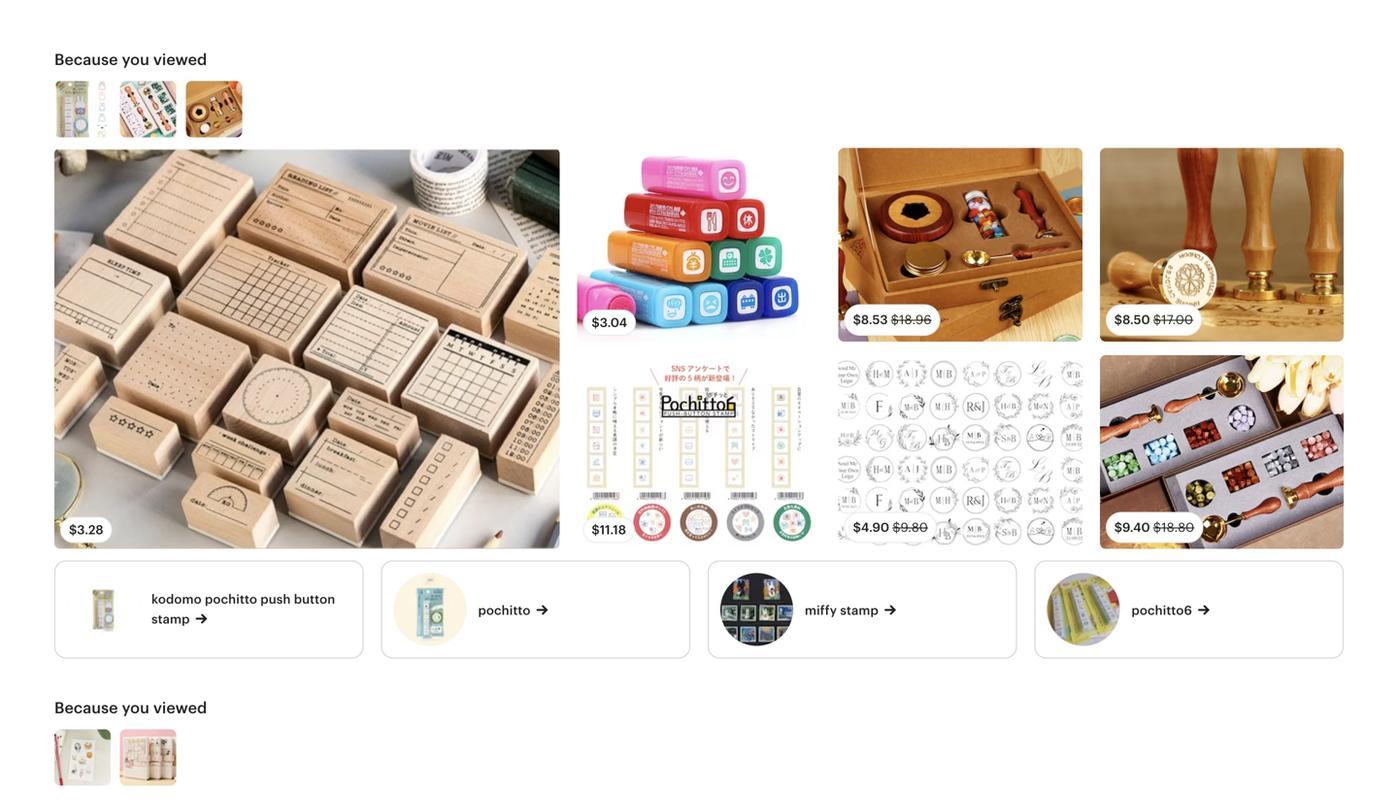 Task type: vqa. For each thing, say whether or not it's contained in the screenshot.
MINUTE
no



Task type: locate. For each thing, give the bounding box(es) containing it.
0 vertical spatial because you viewed
[[54, 51, 207, 68]]

you up kawaii bunny sushi journal,rabbit journal book,color pages,kawaii notebook,soft leather cover planner,magnetic buckle notebook,stationery image on the left bottom of page
[[122, 700, 149, 717]]

18.96
[[899, 313, 932, 327]]

stamp down kodomo
[[151, 612, 190, 627]]

stamp
[[840, 604, 879, 618], [151, 612, 190, 627]]

because for kodomo no kao| miffy| face| pochitto6| button| penetration stamp image
[[54, 51, 118, 68]]

because you viewed for kawaii bunny sushi journal,rabbit journal book,color pages,kawaii notebook,soft leather cover planner,magnetic buckle notebook,stationery image on the left bottom of page
[[54, 700, 207, 717]]

1 vertical spatial viewed
[[153, 700, 207, 717]]

pochitto
[[205, 592, 257, 607], [478, 604, 531, 618]]

personalised wax seal stamp, custom wax stamp for wedding invitation, initial logo wax seal, letter wax seal kit, family name wax stamp image
[[1100, 148, 1344, 342]]

viewed up custom wax seal stamp for wedding invitation, personalised logo wax stamp seal, letter/initial wax stamp set, save the date wax seal kits
[[153, 51, 207, 68]]

0 vertical spatial you
[[122, 51, 149, 68]]

wax seal stamp custom, wax seal stamp kit, custom wax seal for wedding invitation, personalised letter wax stamp, initial wax stamp set image
[[839, 148, 1083, 342]]

1 you from the top
[[122, 51, 149, 68]]

$ 8.50 $ 17.00
[[1115, 313, 1194, 327]]

because you viewed for custom wax seal stamp for wedding invitation, personalised logo wax stamp seal, letter/initial wax stamp set, save the date wax seal kits
[[54, 51, 207, 68]]

2 you from the top
[[122, 700, 149, 717]]

1 viewed from the top
[[153, 51, 207, 68]]

miffy stamp
[[805, 604, 879, 618]]

1 vertical spatial because
[[54, 700, 118, 717]]

11.18
[[600, 523, 626, 538]]

17.00
[[1162, 313, 1194, 327]]

stamp right the miffy
[[840, 604, 879, 618]]

because you viewed up custom wax seal stamp for wedding invitation, personalised logo wax stamp seal, letter/initial wax stamp set, save the date wax seal kits
[[54, 51, 207, 68]]

viewed up kawaii bunny sushi journal,rabbit journal book,color pages,kawaii notebook,soft leather cover planner,magnetic buckle notebook,stationery image on the left bottom of page
[[153, 700, 207, 717]]

8.53
[[861, 313, 888, 327]]

you up custom wax seal stamp for wedding invitation, personalised logo wax stamp seal, letter/initial wax stamp set, save the date wax seal kits
[[122, 51, 149, 68]]

0 horizontal spatial stamp
[[151, 612, 190, 627]]

because you viewed
[[54, 51, 207, 68], [54, 700, 207, 717]]

1 because you viewed from the top
[[54, 51, 207, 68]]

custom wax seal stamp for wedding invitation, personalised logo wax stamp seal, letter/initial wax stamp set, save the date wax seal kits image
[[120, 81, 176, 137]]

$
[[853, 313, 861, 327], [891, 313, 899, 327], [1115, 313, 1123, 327], [1153, 313, 1162, 327], [592, 316, 600, 330], [853, 520, 861, 535], [893, 520, 901, 535], [1115, 520, 1123, 535], [1153, 520, 1162, 535], [69, 523, 77, 538], [592, 523, 600, 538]]

2 viewed from the top
[[153, 700, 207, 717]]

1 horizontal spatial pochitto
[[478, 604, 531, 618]]

0 vertical spatial because
[[54, 51, 118, 68]]

pochitto6
[[1132, 604, 1193, 618]]

because for cozy miffy bunny sticker sheet - deco stickers, korean stationery, polco deco, journaling , penpal, planner stickers, phone stickers image on the bottom left of the page
[[54, 700, 118, 717]]

1 vertical spatial because you viewed
[[54, 700, 207, 717]]

1 because from the top
[[54, 51, 118, 68]]

viewed
[[153, 51, 207, 68], [153, 700, 207, 717]]

because you viewed up kawaii bunny sushi journal,rabbit journal book,color pages,kawaii notebook,soft leather cover planner,magnetic buckle notebook,stationery image on the left bottom of page
[[54, 700, 207, 717]]

personalized wax seal stamp kit , custom wax seal stamp kit , initial wax seal stamp custom , wedding wax seal stamp kit image
[[1100, 356, 1344, 549]]

viewed for custom wax seal stamp for wedding invitation, personalised logo wax stamp seal, letter/initial wax stamp set, save the date wax seal kits
[[153, 51, 207, 68]]

2 because you viewed from the top
[[54, 700, 207, 717]]

4.90
[[861, 520, 890, 535]]

0 vertical spatial viewed
[[153, 51, 207, 68]]

custom wax seal stamp kit for wedding invitation , custom wax stamp kit for gift , wax seal kit , initial wax seal stamp custom for gift image
[[186, 81, 242, 137]]

$ 3.04
[[592, 316, 627, 330]]

2 because from the top
[[54, 700, 118, 717]]

you for kawaii bunny sushi journal,rabbit journal book,color pages,kawaii notebook,soft leather cover planner,magnetic buckle notebook,stationery image on the left bottom of page
[[122, 700, 149, 717]]

1 vertical spatial you
[[122, 700, 149, 717]]

because
[[54, 51, 118, 68], [54, 700, 118, 717]]

because up kodomo no kao| miffy| face| pochitto6| button| penetration stamp image
[[54, 51, 118, 68]]

rubber planner stamps set, habit tracker stamps,book stamps for bullet journal, calendar wood stamp rubber,bujo stamps 18types image
[[54, 148, 560, 549]]

$ 9.40 $ 18.80
[[1115, 520, 1195, 535]]

$ 4.90 $ 9.80
[[853, 520, 928, 535]]

$ 3.28
[[69, 523, 104, 538]]

because up cozy miffy bunny sticker sheet - deco stickers, korean stationery, polco deco, journaling , penpal, planner stickers, phone stickers image on the bottom left of the page
[[54, 700, 118, 717]]

0 horizontal spatial pochitto
[[205, 592, 257, 607]]

you for custom wax seal stamp for wedding invitation, personalised logo wax stamp seal, letter/initial wax stamp set, save the date wax seal kits
[[122, 51, 149, 68]]

$ 8.53 $ 18.96
[[853, 313, 932, 327]]

viewed for kawaii bunny sushi journal,rabbit journal book,color pages,kawaii notebook,soft leather cover planner,magnetic buckle notebook,stationery image on the left bottom of page
[[153, 700, 207, 717]]

you
[[122, 51, 149, 68], [122, 700, 149, 717]]



Task type: describe. For each thing, give the bounding box(es) containing it.
kawaii bunny sushi journal,rabbit journal book,color pages,kawaii notebook,soft leather cover planner,magnetic buckle notebook,stationery image
[[120, 730, 176, 786]]

1 horizontal spatial stamp
[[840, 604, 879, 618]]

8.50
[[1123, 313, 1150, 327]]

custom initial wax seal stamp kit for wedding invitation , custom wedding wax seal stamp kit , personalized wax stamp kit for gift image
[[839, 356, 1083, 549]]

pochitto inside kodomo pochitto push button stamp
[[205, 592, 257, 607]]

cozy miffy bunny sticker sheet - deco stickers, korean stationery, polco deco, journaling , penpal, planner stickers, phone stickers image
[[54, 730, 111, 786]]

$ 11.18
[[592, 523, 626, 538]]

3.04
[[600, 316, 627, 330]]

9.80
[[901, 520, 928, 535]]

pochitto6 stamp by kodomo no kao image
[[577, 356, 821, 549]]

3.28
[[77, 523, 104, 538]]

miffy
[[805, 604, 837, 618]]

18.80
[[1162, 520, 1195, 535]]

kodomo pochitto push button stamp
[[151, 592, 335, 627]]

pilot frixion erasable self inking stamps image
[[577, 148, 821, 342]]

stamp inside kodomo pochitto push button stamp
[[151, 612, 190, 627]]

push
[[261, 592, 291, 607]]

kodomo no kao| miffy| face| pochitto6| button| penetration stamp image
[[54, 81, 111, 137]]

button
[[294, 592, 335, 607]]

9.40
[[1123, 520, 1150, 535]]

kodomo
[[151, 592, 202, 607]]



